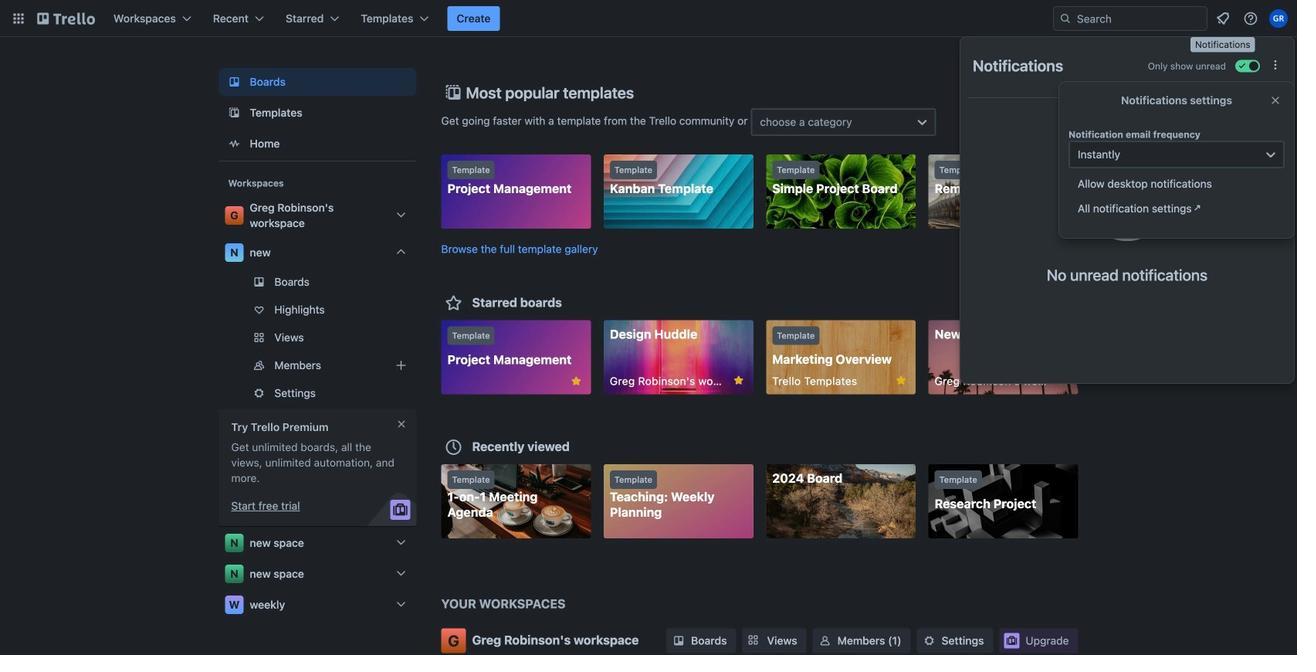 Task type: locate. For each thing, give the bounding box(es) containing it.
Search field
[[1054, 6, 1208, 31]]

tooltip
[[1191, 37, 1256, 52]]

primary element
[[0, 0, 1298, 37]]

0 horizontal spatial sm image
[[818, 633, 833, 648]]

open information menu image
[[1244, 11, 1259, 26]]

close popover image
[[1270, 94, 1282, 107]]

greg robinson (gregrobinson96) image
[[1270, 9, 1288, 28]]

sm image
[[818, 633, 833, 648], [922, 633, 937, 648]]

sm image
[[671, 633, 687, 648]]

home image
[[225, 134, 244, 153]]

add image
[[392, 356, 411, 375]]

template board image
[[225, 104, 244, 122]]

0 horizontal spatial click to unstar this board. it will be removed from your starred list. image
[[570, 374, 583, 388]]

back to home image
[[37, 6, 95, 31]]

1 horizontal spatial sm image
[[922, 633, 937, 648]]

click to unstar this board. it will be removed from your starred list. image
[[732, 373, 746, 387], [570, 374, 583, 388]]



Task type: describe. For each thing, give the bounding box(es) containing it.
click to unstar this board. it will be removed from your starred list. image
[[895, 373, 908, 387]]

taco image
[[1086, 138, 1169, 241]]

search image
[[1060, 12, 1072, 25]]

0 notifications image
[[1214, 9, 1233, 28]]

board image
[[225, 73, 244, 91]]

1 horizontal spatial click to unstar this board. it will be removed from your starred list. image
[[732, 373, 746, 387]]

1 sm image from the left
[[818, 633, 833, 648]]

2 sm image from the left
[[922, 633, 937, 648]]



Task type: vqa. For each thing, say whether or not it's contained in the screenshot.
Click to unstar this board. It will be removed from your starred list. image
yes



